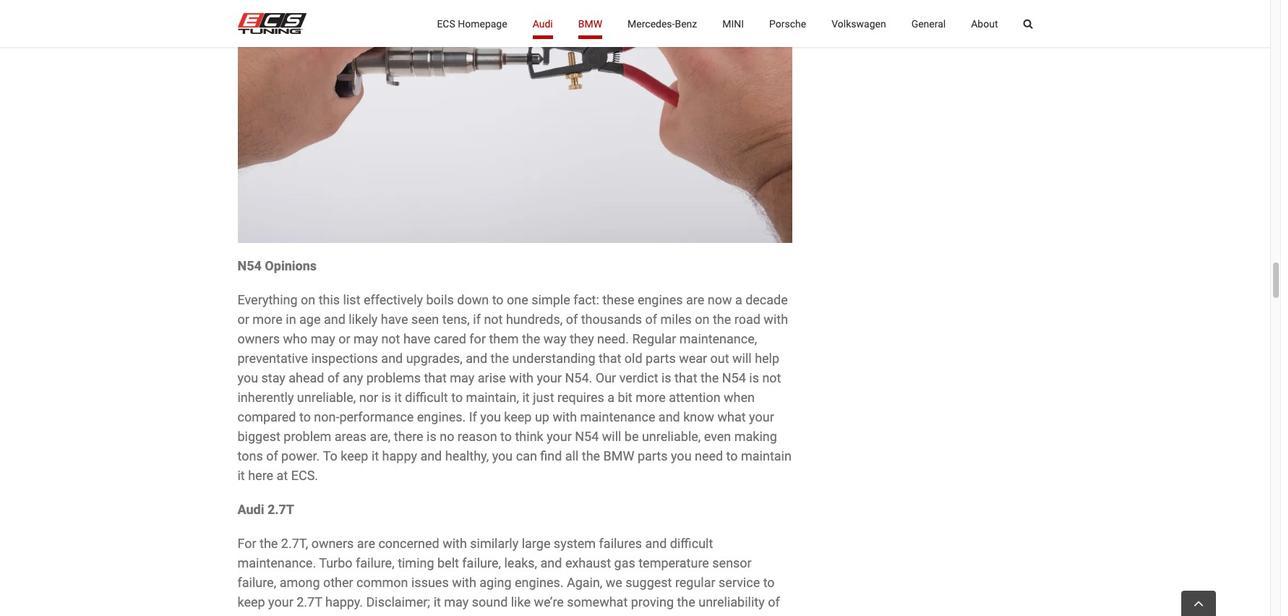 Task type: vqa. For each thing, say whether or not it's contained in the screenshot.
The 'On' to the right
yes



Task type: describe. For each thing, give the bounding box(es) containing it.
0 vertical spatial have
[[381, 312, 408, 327]]

n54 opinions
[[238, 258, 317, 273]]

audi link
[[533, 0, 553, 47]]

general
[[912, 18, 946, 29]]

may down sound
[[451, 614, 475, 616]]

concerned
[[378, 536, 439, 551]]

0 horizontal spatial failure,
[[238, 575, 276, 590]]

mini link
[[723, 0, 744, 47]]

with up belt
[[443, 536, 467, 551]]

stay
[[261, 370, 286, 385]]

of up they
[[566, 312, 578, 327]]

1 horizontal spatial a
[[607, 390, 615, 405]]

of left work at left bottom
[[571, 614, 583, 616]]

who
[[283, 331, 308, 346]]

one
[[507, 292, 528, 307]]

is left no
[[427, 429, 437, 444]]

are inside everything on this list effectively boils down to one simple fact: these engines are now a decade or more in age and likely have seen tens, if not hundreds, of thousands of miles on the road with owners who may or may not have cared for them the way they need. regular maintenance, preventative inspections and upgrades, and the understanding that old parts wear out will help you stay ahead of any problems that may arise with your n54. our verdict is that the n54 is not inherently unreliable, nor is it difficult to maintain, it just requires a bit more attention when compared to non-performance engines. if you keep up with maintenance and know what your biggest problem areas are, there is no reason to think your n54 will be unreliable, even making tons of power. to keep it happy and healthy, you can find all the bmw parts you need to maintain it here at ecs.
[[686, 292, 704, 307]]

the down them
[[491, 351, 509, 366]]

be
[[625, 429, 639, 444]]

1 horizontal spatial n54
[[575, 429, 599, 444]]

may down likely
[[354, 331, 378, 346]]

for
[[238, 536, 256, 551]]

think
[[515, 429, 544, 444]]

like
[[511, 594, 531, 609]]

for the 2.7t, owners are concerned with similarly large system failures and difficult maintenance. turbo failure, timing belt failure, leaks, and exhaust gas temperature sensor failure, among other common issues with aging engines. again, we suggest regular service to keep your 2.7t happy. disclaimer; it may sound like we're somewhat proving the unreliability of the 2.7t. this isn't the case. yes, you may need to do a bit of work and future proofing if you
[[238, 536, 787, 616]]

your up find
[[547, 429, 572, 444]]

and down this
[[324, 312, 345, 327]]

it left here
[[238, 468, 245, 483]]

1 vertical spatial more
[[636, 390, 666, 405]]

yes,
[[400, 614, 424, 616]]

need inside for the 2.7t, owners are concerned with similarly large system failures and difficult maintenance. turbo failure, timing belt failure, leaks, and exhaust gas temperature sensor failure, among other common issues with aging engines. again, we suggest regular service to keep your 2.7t happy. disclaimer; it may sound like we're somewhat proving the unreliability of the 2.7t. this isn't the case. yes, you may need to do a bit of work and future proofing if you
[[479, 614, 507, 616]]

somewhat
[[567, 594, 628, 609]]

this
[[290, 614, 315, 616]]

0 horizontal spatial more
[[253, 312, 283, 327]]

it down 'are,' at left
[[372, 448, 379, 463]]

simple
[[532, 292, 570, 307]]

isn't
[[318, 614, 341, 616]]

of up regular
[[645, 312, 657, 327]]

down
[[457, 292, 489, 307]]

boils
[[426, 292, 454, 307]]

you left the stay
[[238, 370, 258, 385]]

inherently
[[238, 390, 294, 405]]

engines
[[638, 292, 683, 307]]

areas
[[335, 429, 367, 444]]

2.7t,
[[281, 536, 308, 551]]

way
[[544, 331, 567, 346]]

sound
[[472, 594, 508, 609]]

here
[[248, 468, 273, 483]]

and down large
[[541, 555, 562, 570]]

tens,
[[442, 312, 470, 327]]

2 horizontal spatial n54
[[722, 370, 746, 385]]

and left know at the bottom of the page
[[659, 409, 680, 424]]

keep inside for the 2.7t, owners are concerned with similarly large system failures and difficult maintenance. turbo failure, timing belt failure, leaks, and exhaust gas temperature sensor failure, among other common issues with aging engines. again, we suggest regular service to keep your 2.7t happy. disclaimer; it may sound like we're somewhat proving the unreliability of the 2.7t. this isn't the case. yes, you may need to do a bit of work and future proofing if you
[[238, 594, 265, 609]]

1 vertical spatial parts
[[638, 448, 668, 463]]

inspections
[[311, 351, 378, 366]]

problems
[[366, 370, 421, 385]]

1 horizontal spatial on
[[695, 312, 710, 327]]

understanding
[[512, 351, 595, 366]]

they
[[570, 331, 594, 346]]

of right unreliability
[[768, 594, 780, 609]]

happy.
[[325, 594, 363, 609]]

0 horizontal spatial on
[[301, 292, 315, 307]]

any
[[343, 370, 363, 385]]

ahead
[[289, 370, 324, 385]]

2.7t.
[[259, 614, 287, 616]]

leaks,
[[504, 555, 537, 570]]

for
[[470, 331, 486, 346]]

about link
[[971, 0, 998, 47]]

these
[[603, 292, 634, 307]]

ecs.
[[291, 468, 318, 483]]

homepage
[[458, 18, 507, 29]]

volkswagen link
[[832, 0, 886, 47]]

0 horizontal spatial 2.7t
[[268, 502, 294, 517]]

biggest
[[238, 429, 280, 444]]

is right the verdict
[[662, 370, 671, 385]]

and up the problems
[[381, 351, 403, 366]]

ecs
[[437, 18, 455, 29]]

hundreds,
[[506, 312, 563, 327]]

it left just
[[522, 390, 530, 405]]

to left maintain,
[[451, 390, 463, 405]]

upgrades,
[[406, 351, 463, 366]]

reason
[[458, 429, 497, 444]]

just
[[533, 390, 554, 405]]

regular
[[675, 575, 716, 590]]

you left can
[[492, 448, 513, 463]]

and up temperature
[[645, 536, 667, 551]]

verdict
[[619, 370, 658, 385]]

arise
[[478, 370, 506, 385]]

0 horizontal spatial that
[[424, 370, 447, 385]]

0 vertical spatial a
[[735, 292, 742, 307]]

tons
[[238, 448, 263, 463]]

you inside for the 2.7t, owners are concerned with similarly large system failures and difficult maintenance. turbo failure, timing belt failure, leaks, and exhaust gas temperature sensor failure, among other common issues with aging engines. again, we suggest regular service to keep your 2.7t happy. disclaimer; it may sound like we're somewhat proving the unreliability of the 2.7t. this isn't the case. yes, you may need to do a bit of work and future proofing if you
[[427, 614, 448, 616]]

opinions
[[265, 258, 317, 273]]

when
[[724, 390, 755, 405]]

1 horizontal spatial not
[[484, 312, 503, 327]]

2 horizontal spatial failure,
[[462, 555, 501, 570]]

1 horizontal spatial will
[[733, 351, 752, 366]]

a inside for the 2.7t, owners are concerned with similarly large system failures and difficult maintenance. turbo failure, timing belt failure, leaks, and exhaust gas temperature sensor failure, among other common issues with aging engines. again, we suggest regular service to keep your 2.7t happy. disclaimer; it may sound like we're somewhat proving the unreliability of the 2.7t. this isn't the case. yes, you may need to do a bit of work and future proofing if you
[[543, 614, 550, 616]]

it down the problems
[[394, 390, 402, 405]]

owners inside everything on this list effectively boils down to one simple fact: these engines are now a decade or more in age and likely have seen tens, if not hundreds, of thousands of miles on the road with owners who may or may not have cared for them the way they need. regular maintenance, preventative inspections and upgrades, and the understanding that old parts wear out will help you stay ahead of any problems that may arise with your n54. our verdict is that the n54 is not inherently unreliable, nor is it difficult to maintain, it just requires a bit more attention when compared to non-performance engines. if you keep up with maintenance and know what your biggest problem areas are, there is no reason to think your n54 will be unreliable, even making tons of power. to keep it happy and healthy, you can find all the bmw parts you need to maintain it here at ecs.
[[238, 331, 280, 346]]

wear
[[679, 351, 707, 366]]

0 vertical spatial or
[[238, 312, 249, 327]]

problem
[[284, 429, 331, 444]]

to right service
[[763, 575, 775, 590]]

difficult inside everything on this list effectively boils down to one simple fact: these engines are now a decade or more in age and likely have seen tens, if not hundreds, of thousands of miles on the road with owners who may or may not have cared for them the way they need. regular maintenance, preventative inspections and upgrades, and the understanding that old parts wear out will help you stay ahead of any problems that may arise with your n54. our verdict is that the n54 is not inherently unreliable, nor is it difficult to maintain, it just requires a bit more attention when compared to non-performance engines. if you keep up with maintenance and know what your biggest problem areas are, there is no reason to think your n54 will be unreliable, even making tons of power. to keep it happy and healthy, you can find all the bmw parts you need to maintain it here at ecs.
[[405, 390, 448, 405]]

nor
[[359, 390, 378, 405]]

and down no
[[420, 448, 442, 463]]

1 horizontal spatial unreliable,
[[642, 429, 701, 444]]

1 horizontal spatial that
[[599, 351, 621, 366]]

proving
[[631, 594, 674, 609]]

mercedes-
[[628, 18, 675, 29]]

up
[[535, 409, 549, 424]]

out
[[710, 351, 729, 366]]

maintenance.
[[238, 555, 316, 570]]

cared
[[434, 331, 466, 346]]

audi for audi 2.7t
[[238, 502, 264, 517]]

to left think
[[500, 429, 512, 444]]

is down help
[[749, 370, 759, 385]]

failures
[[599, 536, 642, 551]]

if inside for the 2.7t, owners are concerned with similarly large system failures and difficult maintenance. turbo failure, timing belt failure, leaks, and exhaust gas temperature sensor failure, among other common issues with aging engines. again, we suggest regular service to keep your 2.7t happy. disclaimer; it may sound like we're somewhat proving the unreliability of the 2.7t. this isn't the case. yes, you may need to do a bit of work and future proofing if you
[[731, 614, 739, 616]]

porsche
[[769, 18, 806, 29]]

sensor
[[712, 555, 752, 570]]

1 vertical spatial or
[[339, 331, 350, 346]]

non-
[[314, 409, 339, 424]]

with right arise
[[509, 370, 534, 385]]

bit inside for the 2.7t, owners are concerned with similarly large system failures and difficult maintenance. turbo failure, timing belt failure, leaks, and exhaust gas temperature sensor failure, among other common issues with aging engines. again, we suggest regular service to keep your 2.7t happy. disclaimer; it may sound like we're somewhat proving the unreliability of the 2.7t. this isn't the case. yes, you may need to do a bit of work and future proofing if you
[[553, 614, 568, 616]]

audi 2.7t
[[238, 502, 298, 517]]

need.
[[597, 331, 629, 346]]

0 vertical spatial parts
[[646, 351, 676, 366]]

in
[[286, 312, 296, 327]]

preventative
[[238, 351, 308, 366]]

do
[[525, 614, 540, 616]]

we
[[606, 575, 622, 590]]

even
[[704, 429, 731, 444]]

miles
[[661, 312, 692, 327]]

fact:
[[573, 292, 599, 307]]

aging
[[480, 575, 512, 590]]



Task type: locate. For each thing, give the bounding box(es) containing it.
the up maintenance.
[[260, 536, 278, 551]]

is right the nor in the bottom left of the page
[[381, 390, 391, 405]]

are left now
[[686, 292, 704, 307]]

0 horizontal spatial or
[[238, 312, 249, 327]]

at
[[277, 468, 288, 483]]

with down belt
[[452, 575, 476, 590]]

can
[[516, 448, 537, 463]]

2 vertical spatial not
[[762, 370, 781, 385]]

0 horizontal spatial keep
[[238, 594, 265, 609]]

your up "2.7t."
[[268, 594, 293, 609]]

1 vertical spatial will
[[602, 429, 621, 444]]

exhaust
[[565, 555, 611, 570]]

0 vertical spatial owners
[[238, 331, 280, 346]]

1 horizontal spatial owners
[[311, 536, 354, 551]]

1 vertical spatial bmw
[[603, 448, 634, 463]]

your up making
[[749, 409, 774, 424]]

difficult inside for the 2.7t, owners are concerned with similarly large system failures and difficult maintenance. turbo failure, timing belt failure, leaks, and exhaust gas temperature sensor failure, among other common issues with aging engines. again, we suggest regular service to keep your 2.7t happy. disclaimer; it may sound like we're somewhat proving the unreliability of the 2.7t. this isn't the case. yes, you may need to do a bit of work and future proofing if you
[[670, 536, 713, 551]]

1 vertical spatial have
[[403, 331, 431, 346]]

0 horizontal spatial are
[[357, 536, 375, 551]]

decade
[[746, 292, 788, 307]]

will left be
[[602, 429, 621, 444]]

failure, up the common
[[356, 555, 395, 570]]

gas
[[614, 555, 635, 570]]

1 vertical spatial engines.
[[515, 575, 564, 590]]

n54 up when
[[722, 370, 746, 385]]

1 horizontal spatial more
[[636, 390, 666, 405]]

audi for audi
[[533, 18, 553, 29]]

it down the issues
[[434, 594, 441, 609]]

age
[[299, 312, 321, 327]]

will right out
[[733, 351, 752, 366]]

mercedes-benz link
[[628, 0, 697, 47]]

maintain,
[[466, 390, 519, 405]]

bit inside everything on this list effectively boils down to one simple fact: these engines are now a decade or more in age and likely have seen tens, if not hundreds, of thousands of miles on the road with owners who may or may not have cared for them the way they need. regular maintenance, preventative inspections and upgrades, and the understanding that old parts wear out will help you stay ahead of any problems that may arise with your n54. our verdict is that the n54 is not inherently unreliable, nor is it difficult to maintain, it just requires a bit more attention when compared to non-performance engines. if you keep up with maintenance and know what your biggest problem areas are, there is no reason to think your n54 will be unreliable, even making tons of power. to keep it happy and healthy, you can find all the bmw parts you need to maintain it here at ecs.
[[618, 390, 633, 405]]

the down out
[[701, 370, 719, 385]]

0 horizontal spatial will
[[602, 429, 621, 444]]

1 horizontal spatial 2.7t
[[297, 594, 322, 609]]

proofing
[[680, 614, 728, 616]]

disclaimer;
[[366, 594, 430, 609]]

0 horizontal spatial a
[[543, 614, 550, 616]]

keep up "2.7t."
[[238, 594, 265, 609]]

you
[[238, 370, 258, 385], [480, 409, 501, 424], [492, 448, 513, 463], [671, 448, 692, 463], [427, 614, 448, 616]]

1 horizontal spatial engines.
[[515, 575, 564, 590]]

your down understanding
[[537, 370, 562, 385]]

bit down we're
[[553, 614, 568, 616]]

among
[[280, 575, 320, 590]]

may down the issues
[[444, 594, 469, 609]]

the down now
[[713, 312, 731, 327]]

if
[[473, 312, 481, 327], [731, 614, 739, 616]]

case.
[[366, 614, 397, 616]]

more
[[253, 312, 283, 327], [636, 390, 666, 405]]

need inside everything on this list effectively boils down to one simple fact: these engines are now a decade or more in age and likely have seen tens, if not hundreds, of thousands of miles on the road with owners who may or may not have cared for them the way they need. regular maintenance, preventative inspections and upgrades, and the understanding that old parts wear out will help you stay ahead of any problems that may arise with your n54. our verdict is that the n54 is not inherently unreliable, nor is it difficult to maintain, it just requires a bit more attention when compared to non-performance engines. if you keep up with maintenance and know what your biggest problem areas are, there is no reason to think your n54 will be unreliable, even making tons of power. to keep it happy and healthy, you can find all the bmw parts you need to maintain it here at ecs.
[[695, 448, 723, 463]]

2.7t up this
[[297, 594, 322, 609]]

2 vertical spatial keep
[[238, 594, 265, 609]]

0 vertical spatial unreliable,
[[297, 390, 356, 405]]

parts down regular
[[646, 351, 676, 366]]

parts down be
[[638, 448, 668, 463]]

regular
[[632, 331, 676, 346]]

with right up on the left bottom of page
[[553, 409, 577, 424]]

to left one
[[492, 292, 504, 307]]

0 vertical spatial 2.7t
[[268, 502, 294, 517]]

may left arise
[[450, 370, 475, 385]]

maintenance
[[580, 409, 655, 424]]

1 vertical spatial owners
[[311, 536, 354, 551]]

0 vertical spatial bit
[[618, 390, 633, 405]]

this
[[319, 292, 340, 307]]

1 vertical spatial keep
[[341, 448, 368, 463]]

audi up the for
[[238, 502, 264, 517]]

1 vertical spatial difficult
[[670, 536, 713, 551]]

keep down areas
[[341, 448, 368, 463]]

there
[[394, 429, 423, 444]]

2 horizontal spatial not
[[762, 370, 781, 385]]

0 vertical spatial bmw
[[578, 18, 602, 29]]

if
[[469, 409, 477, 424]]

have
[[381, 312, 408, 327], [403, 331, 431, 346]]

1 vertical spatial need
[[479, 614, 507, 616]]

performance
[[339, 409, 414, 424]]

more down everything
[[253, 312, 283, 327]]

unreliable, down know at the bottom of the page
[[642, 429, 701, 444]]

0 horizontal spatial not
[[381, 331, 400, 346]]

0 vertical spatial engines.
[[417, 409, 466, 424]]

of right tons
[[266, 448, 278, 463]]

bmw inside everything on this list effectively boils down to one simple fact: these engines are now a decade or more in age and likely have seen tens, if not hundreds, of thousands of miles on the road with owners who may or may not have cared for them the way they need. regular maintenance, preventative inspections and upgrades, and the understanding that old parts wear out will help you stay ahead of any problems that may arise with your n54. our verdict is that the n54 is not inherently unreliable, nor is it difficult to maintain, it just requires a bit more attention when compared to non-performance engines. if you keep up with maintenance and know what your biggest problem areas are, there is no reason to think your n54 will be unreliable, even making tons of power. to keep it happy and healthy, you can find all the bmw parts you need to maintain it here at ecs.
[[603, 448, 634, 463]]

belt
[[437, 555, 459, 570]]

unreliable, up non-
[[297, 390, 356, 405]]

what
[[718, 409, 746, 424]]

owners up turbo
[[311, 536, 354, 551]]

that down wear
[[675, 370, 697, 385]]

engines. inside for the 2.7t, owners are concerned with similarly large system failures and difficult maintenance. turbo failure, timing belt failure, leaks, and exhaust gas temperature sensor failure, among other common issues with aging engines. again, we suggest regular service to keep your 2.7t happy. disclaimer; it may sound like we're somewhat proving the unreliability of the 2.7t. this isn't the case. yes, you may need to do a bit of work and future proofing if you
[[515, 575, 564, 590]]

1 horizontal spatial audi
[[533, 18, 553, 29]]

similarly
[[470, 536, 519, 551]]

turbo
[[319, 555, 353, 570]]

or down everything
[[238, 312, 249, 327]]

0 horizontal spatial bit
[[553, 614, 568, 616]]

a down we're
[[543, 614, 550, 616]]

2 vertical spatial a
[[543, 614, 550, 616]]

2 vertical spatial n54
[[575, 429, 599, 444]]

2 horizontal spatial a
[[735, 292, 742, 307]]

to up problem
[[299, 409, 311, 424]]

with down decade
[[764, 312, 788, 327]]

0 horizontal spatial unreliable,
[[297, 390, 356, 405]]

1 horizontal spatial failure,
[[356, 555, 395, 570]]

mini
[[723, 18, 744, 29]]

1 vertical spatial if
[[731, 614, 739, 616]]

future
[[643, 614, 677, 616]]

audi
[[533, 18, 553, 29], [238, 502, 264, 517]]

happy
[[382, 448, 417, 463]]

0 vertical spatial need
[[695, 448, 723, 463]]

other
[[323, 575, 353, 590]]

engines. up we're
[[515, 575, 564, 590]]

1 horizontal spatial or
[[339, 331, 350, 346]]

ecs homepage
[[437, 18, 507, 29]]

now
[[708, 292, 732, 307]]

owners inside for the 2.7t, owners are concerned with similarly large system failures and difficult maintenance. turbo failure, timing belt failure, leaks, and exhaust gas temperature sensor failure, among other common issues with aging engines. again, we suggest regular service to keep your 2.7t happy. disclaimer; it may sound like we're somewhat proving the unreliability of the 2.7t. this isn't the case. yes, you may need to do a bit of work and future proofing if you
[[311, 536, 354, 551]]

a right now
[[735, 292, 742, 307]]

seen
[[411, 312, 439, 327]]

ecs tuning logo image
[[238, 13, 306, 34]]

0 horizontal spatial n54
[[238, 258, 262, 273]]

on up age
[[301, 292, 315, 307]]

to down even
[[726, 448, 738, 463]]

not down effectively
[[381, 331, 400, 346]]

porsche link
[[769, 0, 806, 47]]

have down seen
[[403, 331, 431, 346]]

again,
[[567, 575, 603, 590]]

engines. inside everything on this list effectively boils down to one simple fact: these engines are now a decade or more in age and likely have seen tens, if not hundreds, of thousands of miles on the road with owners who may or may not have cared for them the way they need. regular maintenance, preventative inspections and upgrades, and the understanding that old parts wear out will help you stay ahead of any problems that may arise with your n54. our verdict is that the n54 is not inherently unreliable, nor is it difficult to maintain, it just requires a bit more attention when compared to non-performance engines. if you keep up with maintenance and know what your biggest problem areas are, there is no reason to think your n54 will be unreliable, even making tons of power. to keep it happy and healthy, you can find all the bmw parts you need to maintain it here at ecs.
[[417, 409, 466, 424]]

list
[[343, 292, 360, 307]]

1 vertical spatial n54
[[722, 370, 746, 385]]

likely
[[349, 312, 378, 327]]

0 vertical spatial audi
[[533, 18, 553, 29]]

bmw down be
[[603, 448, 634, 463]]

it
[[394, 390, 402, 405], [522, 390, 530, 405], [372, 448, 379, 463], [238, 468, 245, 483], [434, 594, 441, 609]]

no
[[440, 429, 454, 444]]

1 vertical spatial bit
[[553, 614, 568, 616]]

temperature
[[639, 555, 709, 570]]

n54 up everything
[[238, 258, 262, 273]]

attention
[[669, 390, 721, 405]]

of
[[566, 312, 578, 327], [645, 312, 657, 327], [328, 370, 339, 385], [266, 448, 278, 463], [768, 594, 780, 609], [571, 614, 583, 616]]

and down for
[[466, 351, 487, 366]]

may down age
[[311, 331, 335, 346]]

your inside for the 2.7t, owners are concerned with similarly large system failures and difficult maintenance. turbo failure, timing belt failure, leaks, and exhaust gas temperature sensor failure, among other common issues with aging engines. again, we suggest regular service to keep your 2.7t happy. disclaimer; it may sound like we're somewhat proving the unreliability of the 2.7t. this isn't the case. yes, you may need to do a bit of work and future proofing if you
[[268, 594, 293, 609]]

general link
[[912, 0, 946, 47]]

1 vertical spatial unreliable,
[[642, 429, 701, 444]]

need down sound
[[479, 614, 507, 616]]

difficult up temperature
[[670, 536, 713, 551]]

failure,
[[356, 555, 395, 570], [462, 555, 501, 570], [238, 575, 276, 590]]

more down the verdict
[[636, 390, 666, 405]]

your
[[537, 370, 562, 385], [749, 409, 774, 424], [547, 429, 572, 444], [268, 594, 293, 609]]

if up for
[[473, 312, 481, 327]]

1 horizontal spatial difficult
[[670, 536, 713, 551]]

you down know at the bottom of the page
[[671, 448, 692, 463]]

parts
[[646, 351, 676, 366], [638, 448, 668, 463]]

or up inspections on the left bottom of page
[[339, 331, 350, 346]]

that down upgrades,
[[424, 370, 447, 385]]

2 horizontal spatial that
[[675, 370, 697, 385]]

the down hundreds,
[[522, 331, 540, 346]]

unreliability
[[699, 594, 765, 609]]

1 vertical spatial on
[[695, 312, 710, 327]]

that down need.
[[599, 351, 621, 366]]

2 horizontal spatial keep
[[504, 409, 532, 424]]

0 vertical spatial keep
[[504, 409, 532, 424]]

of left any
[[328, 370, 339, 385]]

are inside for the 2.7t, owners are concerned with similarly large system failures and difficult maintenance. turbo failure, timing belt failure, leaks, and exhaust gas temperature sensor failure, among other common issues with aging engines. again, we suggest regular service to keep your 2.7t happy. disclaimer; it may sound like we're somewhat proving the unreliability of the 2.7t. this isn't the case. yes, you may need to do a bit of work and future proofing if you
[[357, 536, 375, 551]]

you right yes,
[[427, 614, 448, 616]]

the left "2.7t."
[[238, 614, 256, 616]]

1 horizontal spatial keep
[[341, 448, 368, 463]]

them
[[489, 331, 519, 346]]

to down the like at bottom left
[[510, 614, 522, 616]]

old
[[625, 351, 643, 366]]

a down the our
[[607, 390, 615, 405]]

1 vertical spatial 2.7t
[[297, 594, 322, 609]]

0 horizontal spatial audi
[[238, 502, 264, 517]]

0 vertical spatial on
[[301, 292, 315, 307]]

1 vertical spatial are
[[357, 536, 375, 551]]

1 horizontal spatial if
[[731, 614, 739, 616]]

0 horizontal spatial if
[[473, 312, 481, 327]]

1 vertical spatial a
[[607, 390, 615, 405]]

0 vertical spatial difficult
[[405, 390, 448, 405]]

2.7t inside for the 2.7t, owners are concerned with similarly large system failures and difficult maintenance. turbo failure, timing belt failure, leaks, and exhaust gas temperature sensor failure, among other common issues with aging engines. again, we suggest regular service to keep your 2.7t happy. disclaimer; it may sound like we're somewhat proving the unreliability of the 2.7t. this isn't the case. yes, you may need to do a bit of work and future proofing if you
[[297, 594, 322, 609]]

and down 'proving'
[[618, 614, 639, 616]]

will
[[733, 351, 752, 366], [602, 429, 621, 444]]

0 vertical spatial will
[[733, 351, 752, 366]]

1 vertical spatial audi
[[238, 502, 264, 517]]

bit up maintenance
[[618, 390, 633, 405]]

system
[[554, 536, 596, 551]]

power. to
[[281, 448, 338, 463]]

maintenance,
[[680, 331, 757, 346]]

0 horizontal spatial engines.
[[417, 409, 466, 424]]

about
[[971, 18, 998, 29]]

2.7t
[[268, 502, 294, 517], [297, 594, 322, 609]]

our
[[596, 370, 616, 385]]

need down even
[[695, 448, 723, 463]]

are,
[[370, 429, 391, 444]]

1 horizontal spatial are
[[686, 292, 704, 307]]

0 horizontal spatial difficult
[[405, 390, 448, 405]]

it inside for the 2.7t, owners are concerned with similarly large system failures and difficult maintenance. turbo failure, timing belt failure, leaks, and exhaust gas temperature sensor failure, among other common issues with aging engines. again, we suggest regular service to keep your 2.7t happy. disclaimer; it may sound like we're somewhat proving the unreliability of the 2.7t. this isn't the case. yes, you may need to do a bit of work and future proofing if you
[[434, 594, 441, 609]]

know
[[683, 409, 714, 424]]

if inside everything on this list effectively boils down to one simple fact: these engines are now a decade or more in age and likely have seen tens, if not hundreds, of thousands of miles on the road with owners who may or may not have cared for them the way they need. regular maintenance, preventative inspections and upgrades, and the understanding that old parts wear out will help you stay ahead of any problems that may arise with your n54. our verdict is that the n54 is not inherently unreliable, nor is it difficult to maintain, it just requires a bit more attention when compared to non-performance engines. if you keep up with maintenance and know what your biggest problem areas are, there is no reason to think your n54 will be unreliable, even making tons of power. to keep it happy and healthy, you can find all the bmw parts you need to maintain it here at ecs.
[[473, 312, 481, 327]]

are up the common
[[357, 536, 375, 551]]

audi left bmw link
[[533, 18, 553, 29]]

keep up think
[[504, 409, 532, 424]]

0 vertical spatial if
[[473, 312, 481, 327]]

maintain
[[741, 448, 792, 463]]

bmw right 'audi' link
[[578, 18, 602, 29]]

failure, down maintenance.
[[238, 575, 276, 590]]

common
[[357, 575, 408, 590]]

not up them
[[484, 312, 503, 327]]

if down unreliability
[[731, 614, 739, 616]]

unreliable,
[[297, 390, 356, 405], [642, 429, 701, 444]]

have down effectively
[[381, 312, 408, 327]]

1 horizontal spatial need
[[695, 448, 723, 463]]

1 vertical spatial not
[[381, 331, 400, 346]]

0 vertical spatial more
[[253, 312, 283, 327]]

0 vertical spatial not
[[484, 312, 503, 327]]

the down happy.
[[345, 614, 363, 616]]

1 horizontal spatial bit
[[618, 390, 633, 405]]

0 horizontal spatial owners
[[238, 331, 280, 346]]

the down regular at the bottom right
[[677, 594, 695, 609]]

volkswagen
[[832, 18, 886, 29]]

0 vertical spatial n54
[[238, 258, 262, 273]]

mercedes-benz
[[628, 18, 697, 29]]

the right all
[[582, 448, 600, 463]]

n54.
[[565, 370, 592, 385]]

0 horizontal spatial need
[[479, 614, 507, 616]]

that
[[599, 351, 621, 366], [424, 370, 447, 385], [675, 370, 697, 385]]

on up maintenance,
[[695, 312, 710, 327]]

0 horizontal spatial bmw
[[578, 18, 602, 29]]

you right if at the bottom left of page
[[480, 409, 501, 424]]

with
[[764, 312, 788, 327], [509, 370, 534, 385], [553, 409, 577, 424], [443, 536, 467, 551], [452, 575, 476, 590]]

1 horizontal spatial bmw
[[603, 448, 634, 463]]

0 vertical spatial are
[[686, 292, 704, 307]]

engines. up no
[[417, 409, 466, 424]]

2.7t down at
[[268, 502, 294, 517]]



